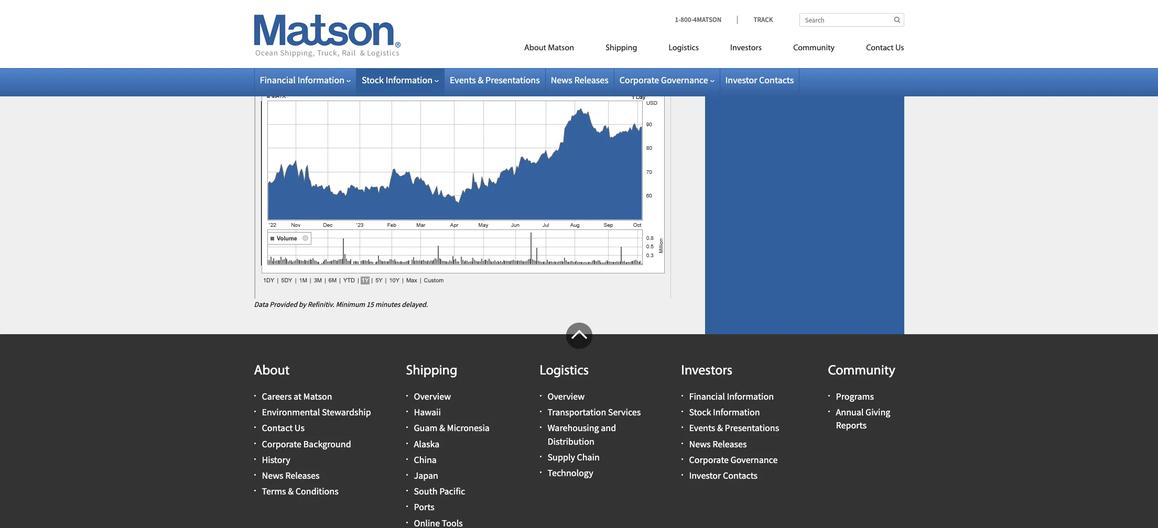 Task type: locate. For each thing, give the bounding box(es) containing it.
stock information link for topmost financial information link
[[362, 74, 439, 86]]

1 horizontal spatial stock
[[362, 74, 384, 86]]

2 vertical spatial releases
[[285, 470, 320, 482]]

0 vertical spatial news
[[551, 74, 572, 86]]

matson image
[[254, 15, 401, 58]]

stock information link
[[362, 74, 439, 86], [689, 406, 760, 418]]

1 horizontal spatial corporate
[[620, 74, 659, 86]]

2 horizontal spatial corporate
[[689, 454, 729, 466]]

overview link up the transportation
[[548, 391, 585, 403]]

1 vertical spatial contacts
[[723, 470, 758, 482]]

programs link
[[836, 391, 874, 403]]

overview link
[[414, 391, 451, 403], [548, 391, 585, 403]]

0 vertical spatial investors
[[730, 44, 762, 52]]

0 horizontal spatial contact us link
[[262, 422, 305, 434]]

services
[[608, 406, 641, 418]]

0 vertical spatial shipping
[[606, 44, 637, 52]]

terms & conditions link
[[262, 486, 339, 498]]

0 vertical spatial us
[[895, 44, 904, 52]]

news releases link
[[551, 74, 609, 86], [689, 438, 747, 450], [262, 470, 320, 482]]

overview hawaii guam & micronesia alaska china japan south pacific ports
[[414, 391, 490, 513]]

information
[[297, 74, 344, 86], [386, 74, 433, 86], [727, 391, 774, 403], [713, 406, 760, 418]]

0 horizontal spatial matson
[[303, 391, 332, 403]]

1 vertical spatial logistics
[[540, 364, 589, 378]]

corporate governance link for topmost financial information link news releases link
[[620, 74, 714, 86]]

us down search image
[[895, 44, 904, 52]]

annual giving reports link
[[836, 406, 890, 432]]

annual
[[836, 406, 864, 418]]

0 vertical spatial stock
[[254, 37, 289, 57]]

us up corporate background link
[[295, 422, 305, 434]]

0 horizontal spatial about
[[254, 364, 290, 378]]

0 horizontal spatial logistics
[[540, 364, 589, 378]]

corporate governance link
[[620, 74, 714, 86], [689, 454, 778, 466]]

community inside footer
[[828, 364, 895, 378]]

1 vertical spatial news
[[689, 438, 711, 450]]

contact us link
[[850, 39, 904, 60], [262, 422, 305, 434]]

logistics down the back to top image
[[540, 364, 589, 378]]

0 vertical spatial corporate
[[620, 74, 659, 86]]

0 vertical spatial corporate governance link
[[620, 74, 714, 86]]

history
[[262, 454, 290, 466]]

shipping up hawaii
[[406, 364, 457, 378]]

transportation services link
[[548, 406, 641, 418]]

investor contacts
[[725, 74, 794, 86]]

matson
[[548, 44, 574, 52], [303, 391, 332, 403]]

1 vertical spatial events
[[689, 422, 715, 434]]

about matson link
[[509, 39, 590, 60]]

0 horizontal spatial shipping
[[406, 364, 457, 378]]

and
[[601, 422, 616, 434]]

1 overview link from the left
[[414, 391, 451, 403]]

1 vertical spatial events & presentations link
[[689, 422, 779, 434]]

0 vertical spatial stock information link
[[362, 74, 439, 86]]

1 vertical spatial matson
[[303, 391, 332, 403]]

shipping inside footer
[[406, 364, 457, 378]]

china link
[[414, 454, 437, 466]]

0 vertical spatial financial
[[260, 74, 296, 86]]

stock information link for the right financial information link
[[689, 406, 760, 418]]

overview link for logistics
[[548, 391, 585, 403]]

1 vertical spatial stock
[[362, 74, 384, 86]]

0 horizontal spatial news
[[262, 470, 283, 482]]

2 horizontal spatial news
[[689, 438, 711, 450]]

events & presentations link for topmost financial information link news releases link
[[450, 74, 540, 86]]

0 horizontal spatial stock information link
[[362, 74, 439, 86]]

2 vertical spatial stock
[[689, 406, 711, 418]]

community inside top menu navigation
[[793, 44, 835, 52]]

0 vertical spatial investor contacts link
[[725, 74, 794, 86]]

hawaii
[[414, 406, 441, 418]]

1 horizontal spatial about
[[524, 44, 546, 52]]

financial information stock information events & presentations news releases corporate governance investor contacts
[[689, 391, 779, 482]]

corporate background link
[[262, 438, 351, 450]]

0 horizontal spatial overview link
[[414, 391, 451, 403]]

stock information
[[362, 74, 433, 86]]

1 vertical spatial stock information link
[[689, 406, 760, 418]]

0 vertical spatial releases
[[574, 74, 609, 86]]

1-800-4matson
[[675, 15, 722, 24]]

about
[[524, 44, 546, 52], [254, 364, 290, 378]]

presentations inside financial information stock information events & presentations news releases corporate governance investor contacts
[[725, 422, 779, 434]]

japan link
[[414, 470, 438, 482]]

contact inside top menu navigation
[[866, 44, 894, 52]]

0 horizontal spatial us
[[295, 422, 305, 434]]

contact down search "search box"
[[866, 44, 894, 52]]

0 vertical spatial governance
[[661, 74, 708, 86]]

us
[[895, 44, 904, 52], [295, 422, 305, 434]]

corporate inside careers at matson environmental stewardship contact us corporate background history news releases terms & conditions
[[262, 438, 301, 450]]

1 horizontal spatial events & presentations link
[[689, 422, 779, 434]]

information for financial information
[[297, 74, 344, 86]]

matson up news releases
[[548, 44, 574, 52]]

shipping up news releases
[[606, 44, 637, 52]]

0 vertical spatial investor
[[725, 74, 757, 86]]

at
[[294, 391, 301, 403]]

about up 'events & presentations'
[[524, 44, 546, 52]]

footer
[[0, 323, 1158, 528]]

2 horizontal spatial news releases link
[[689, 438, 747, 450]]

2 vertical spatial news
[[262, 470, 283, 482]]

Search search field
[[799, 13, 904, 27]]

contact us link down environmental
[[262, 422, 305, 434]]

investor contacts link for the right financial information link news releases link
[[689, 470, 758, 482]]

1 horizontal spatial overview link
[[548, 391, 585, 403]]

financial inside financial information stock information events & presentations news releases corporate governance investor contacts
[[689, 391, 725, 403]]

history link
[[262, 454, 290, 466]]

events & presentations link for the right financial information link news releases link
[[689, 422, 779, 434]]

0 horizontal spatial governance
[[661, 74, 708, 86]]

0 vertical spatial matson
[[548, 44, 574, 52]]

events
[[450, 74, 476, 86], [689, 422, 715, 434]]

1 horizontal spatial contact
[[866, 44, 894, 52]]

1 horizontal spatial news releases link
[[551, 74, 609, 86]]

investors
[[730, 44, 762, 52], [681, 364, 732, 378]]

1 horizontal spatial news
[[551, 74, 572, 86]]

1 vertical spatial community
[[828, 364, 895, 378]]

pacific
[[439, 486, 465, 498]]

0 vertical spatial contact
[[866, 44, 894, 52]]

0 vertical spatial contacts
[[759, 74, 794, 86]]

1 vertical spatial corporate governance link
[[689, 454, 778, 466]]

logistics down 800- on the right top of page
[[669, 44, 699, 52]]

stock for stock information
[[362, 74, 384, 86]]

0 vertical spatial presentations
[[485, 74, 540, 86]]

community up programs link
[[828, 364, 895, 378]]

investor contacts link
[[725, 74, 794, 86], [689, 470, 758, 482]]

contact down environmental
[[262, 422, 293, 434]]

1 vertical spatial us
[[295, 422, 305, 434]]

contact inside careers at matson environmental stewardship contact us corporate background history news releases terms & conditions
[[262, 422, 293, 434]]

logistics
[[669, 44, 699, 52], [540, 364, 589, 378]]

1 vertical spatial financial
[[689, 391, 725, 403]]

search image
[[894, 16, 900, 23]]

overview inside overview hawaii guam & micronesia alaska china japan south pacific ports
[[414, 391, 451, 403]]

2 overview from the left
[[548, 391, 585, 403]]

2 vertical spatial corporate
[[689, 454, 729, 466]]

800-
[[681, 15, 693, 24]]

0 vertical spatial community
[[793, 44, 835, 52]]

matson up environmental stewardship link at bottom
[[303, 391, 332, 403]]

corporate governance link for the right financial information link news releases link
[[689, 454, 778, 466]]

contacts
[[759, 74, 794, 86], [723, 470, 758, 482]]

chain
[[577, 451, 600, 463]]

1 horizontal spatial financial
[[689, 391, 725, 403]]

1 vertical spatial governance
[[731, 454, 778, 466]]

0 vertical spatial about
[[524, 44, 546, 52]]

0 horizontal spatial events & presentations link
[[450, 74, 540, 86]]

& inside overview hawaii guam & micronesia alaska china japan south pacific ports
[[439, 422, 445, 434]]

0 vertical spatial financial information link
[[260, 74, 351, 86]]

hawaii link
[[414, 406, 441, 418]]

investors link
[[715, 39, 778, 60]]

shipping link
[[590, 39, 653, 60]]

0 vertical spatial news releases link
[[551, 74, 609, 86]]

distribution
[[548, 435, 594, 448]]

2 horizontal spatial stock
[[689, 406, 711, 418]]

None search field
[[799, 13, 904, 27]]

0 horizontal spatial stock
[[254, 37, 289, 57]]

contact us link down search image
[[850, 39, 904, 60]]

0 vertical spatial contact us link
[[850, 39, 904, 60]]

about up careers
[[254, 364, 290, 378]]

1 vertical spatial financial information link
[[689, 391, 774, 403]]

alaska
[[414, 438, 439, 450]]

programs annual giving reports
[[836, 391, 890, 432]]

1 horizontal spatial releases
[[574, 74, 609, 86]]

us inside top menu navigation
[[895, 44, 904, 52]]

0 horizontal spatial financial
[[260, 74, 296, 86]]

0 horizontal spatial overview
[[414, 391, 451, 403]]

releases
[[574, 74, 609, 86], [713, 438, 747, 450], [285, 470, 320, 482]]

governance inside financial information stock information events & presentations news releases corporate governance investor contacts
[[731, 454, 778, 466]]

0 horizontal spatial financial information link
[[260, 74, 351, 86]]

financial
[[260, 74, 296, 86], [689, 391, 725, 403]]

0 horizontal spatial presentations
[[485, 74, 540, 86]]

2 vertical spatial news releases link
[[262, 470, 320, 482]]

1 vertical spatial about
[[254, 364, 290, 378]]

overview up hawaii link
[[414, 391, 451, 403]]

0 vertical spatial events
[[450, 74, 476, 86]]

&
[[478, 74, 484, 86], [439, 422, 445, 434], [717, 422, 723, 434], [288, 486, 294, 498]]

0 horizontal spatial events
[[450, 74, 476, 86]]

governance
[[661, 74, 708, 86], [731, 454, 778, 466]]

1 vertical spatial releases
[[713, 438, 747, 450]]

0 vertical spatial events & presentations link
[[450, 74, 540, 86]]

about for about
[[254, 364, 290, 378]]

stock
[[254, 37, 289, 57], [362, 74, 384, 86], [689, 406, 711, 418]]

1 vertical spatial investors
[[681, 364, 732, 378]]

about inside about matson link
[[524, 44, 546, 52]]

corporate governance
[[620, 74, 708, 86]]

1 horizontal spatial overview
[[548, 391, 585, 403]]

logistics inside top menu navigation
[[669, 44, 699, 52]]

community
[[793, 44, 835, 52], [828, 364, 895, 378]]

contact
[[866, 44, 894, 52], [262, 422, 293, 434]]

1 horizontal spatial presentations
[[725, 422, 779, 434]]

2 overview link from the left
[[548, 391, 585, 403]]

overview link up hawaii link
[[414, 391, 451, 403]]

overview up the transportation
[[548, 391, 585, 403]]

overview inside overview transportation services warehousing and distribution supply chain technology
[[548, 391, 585, 403]]

by
[[299, 300, 306, 310]]

events & presentations link
[[450, 74, 540, 86], [689, 422, 779, 434]]

terms
[[262, 486, 286, 498]]

1 horizontal spatial logistics
[[669, 44, 699, 52]]

community down search "search box"
[[793, 44, 835, 52]]

0 horizontal spatial contacts
[[723, 470, 758, 482]]

1 vertical spatial investor
[[689, 470, 721, 482]]

1 vertical spatial shipping
[[406, 364, 457, 378]]

ports link
[[414, 501, 434, 513]]

0 horizontal spatial corporate
[[262, 438, 301, 450]]

top menu navigation
[[477, 39, 904, 60]]

news
[[551, 74, 572, 86], [689, 438, 711, 450], [262, 470, 283, 482]]

0 vertical spatial logistics
[[669, 44, 699, 52]]

1 horizontal spatial matson
[[548, 44, 574, 52]]

0 horizontal spatial releases
[[285, 470, 320, 482]]

2 horizontal spatial releases
[[713, 438, 747, 450]]

1 overview from the left
[[414, 391, 451, 403]]

investor
[[725, 74, 757, 86], [689, 470, 721, 482]]

contact us
[[866, 44, 904, 52]]

corporate
[[620, 74, 659, 86], [262, 438, 301, 450], [689, 454, 729, 466]]

presentations
[[485, 74, 540, 86], [725, 422, 779, 434]]

track
[[754, 15, 773, 24]]

1 horizontal spatial shipping
[[606, 44, 637, 52]]

community link
[[778, 39, 850, 60]]

overview for transportation
[[548, 391, 585, 403]]

1 horizontal spatial us
[[895, 44, 904, 52]]

provided
[[270, 300, 297, 310]]

1 vertical spatial presentations
[[725, 422, 779, 434]]

1 vertical spatial investor contacts link
[[689, 470, 758, 482]]

1 horizontal spatial stock information link
[[689, 406, 760, 418]]

0 horizontal spatial contact
[[262, 422, 293, 434]]

1 horizontal spatial events
[[689, 422, 715, 434]]

15
[[366, 300, 374, 310]]



Task type: describe. For each thing, give the bounding box(es) containing it.
south
[[414, 486, 438, 498]]

financial for financial information
[[260, 74, 296, 86]]

stewardship
[[322, 406, 371, 418]]

releases inside careers at matson environmental stewardship contact us corporate background history news releases terms & conditions
[[285, 470, 320, 482]]

0 horizontal spatial news releases link
[[262, 470, 320, 482]]

about for about matson
[[524, 44, 546, 52]]

investor contacts link for topmost financial information link news releases link
[[725, 74, 794, 86]]

financial for financial information stock information events & presentations news releases corporate governance investor contacts
[[689, 391, 725, 403]]

south pacific link
[[414, 486, 465, 498]]

data provided by refinitiv. minimum 15 minutes delayed.
[[254, 300, 428, 310]]

information for financial information stock information events & presentations news releases corporate governance investor contacts
[[727, 391, 774, 403]]

1 horizontal spatial investor
[[725, 74, 757, 86]]

transportation
[[548, 406, 606, 418]]

1-
[[675, 15, 681, 24]]

stock chart
[[254, 37, 327, 57]]

careers at matson environmental stewardship contact us corporate background history news releases terms & conditions
[[262, 391, 371, 498]]

events inside financial information stock information events & presentations news releases corporate governance investor contacts
[[689, 422, 715, 434]]

releases inside financial information stock information events & presentations news releases corporate governance investor contacts
[[713, 438, 747, 450]]

supply
[[548, 451, 575, 463]]

about matson
[[524, 44, 574, 52]]

financial information
[[260, 74, 344, 86]]

overview for hawaii
[[414, 391, 451, 403]]

matson inside careers at matson environmental stewardship contact us corporate background history news releases terms & conditions
[[303, 391, 332, 403]]

micronesia
[[447, 422, 490, 434]]

conditions
[[296, 486, 339, 498]]

news inside financial information stock information events & presentations news releases corporate governance investor contacts
[[689, 438, 711, 450]]

shipping inside "link"
[[606, 44, 637, 52]]

1 horizontal spatial financial information link
[[689, 391, 774, 403]]

giving
[[866, 406, 890, 418]]

environmental stewardship link
[[262, 406, 371, 418]]

guam
[[414, 422, 437, 434]]

& inside careers at matson environmental stewardship contact us corporate background history news releases terms & conditions
[[288, 486, 294, 498]]

4matson
[[693, 15, 722, 24]]

background
[[303, 438, 351, 450]]

footer containing about
[[0, 323, 1158, 528]]

matson inside top menu navigation
[[548, 44, 574, 52]]

investor inside financial information stock information events & presentations news releases corporate governance investor contacts
[[689, 470, 721, 482]]

stock for stock chart
[[254, 37, 289, 57]]

careers
[[262, 391, 292, 403]]

logistics link
[[653, 39, 715, 60]]

warehousing and distribution link
[[548, 422, 616, 448]]

japan
[[414, 470, 438, 482]]

1 horizontal spatial contact us link
[[850, 39, 904, 60]]

minutes
[[375, 300, 400, 310]]

events & presentations
[[450, 74, 540, 86]]

refinitiv.
[[308, 300, 334, 310]]

technology
[[548, 467, 593, 479]]

technology link
[[548, 467, 593, 479]]

1 horizontal spatial contacts
[[759, 74, 794, 86]]

track link
[[737, 15, 773, 24]]

data
[[254, 300, 268, 310]]

1 vertical spatial contact us link
[[262, 422, 305, 434]]

us inside careers at matson environmental stewardship contact us corporate background history news releases terms & conditions
[[295, 422, 305, 434]]

investors inside top menu navigation
[[730, 44, 762, 52]]

careers at matson link
[[262, 391, 332, 403]]

1-800-4matson link
[[675, 15, 737, 24]]

supply chain link
[[548, 451, 600, 463]]

warehousing
[[548, 422, 599, 434]]

alaska link
[[414, 438, 439, 450]]

corporate inside financial information stock information events & presentations news releases corporate governance investor contacts
[[689, 454, 729, 466]]

news inside careers at matson environmental stewardship contact us corporate background history news releases terms & conditions
[[262, 470, 283, 482]]

contacts inside financial information stock information events & presentations news releases corporate governance investor contacts
[[723, 470, 758, 482]]

guam & micronesia link
[[414, 422, 490, 434]]

news releases link for topmost financial information link
[[551, 74, 609, 86]]

environmental
[[262, 406, 320, 418]]

stock inside financial information stock information events & presentations news releases corporate governance investor contacts
[[689, 406, 711, 418]]

overview link for shipping
[[414, 391, 451, 403]]

china
[[414, 454, 437, 466]]

delayed.
[[402, 300, 428, 310]]

reports
[[836, 420, 867, 432]]

overview transportation services warehousing and distribution supply chain technology
[[548, 391, 641, 479]]

back to top image
[[566, 323, 592, 349]]

chart
[[293, 37, 327, 57]]

minimum
[[336, 300, 365, 310]]

programs
[[836, 391, 874, 403]]

news releases link for the right financial information link
[[689, 438, 747, 450]]

information for stock information
[[386, 74, 433, 86]]

news releases
[[551, 74, 609, 86]]

ports
[[414, 501, 434, 513]]

& inside financial information stock information events & presentations news releases corporate governance investor contacts
[[717, 422, 723, 434]]



Task type: vqa. For each thing, say whether or not it's contained in the screenshot.
Statement associated with Mar 02, 2023
no



